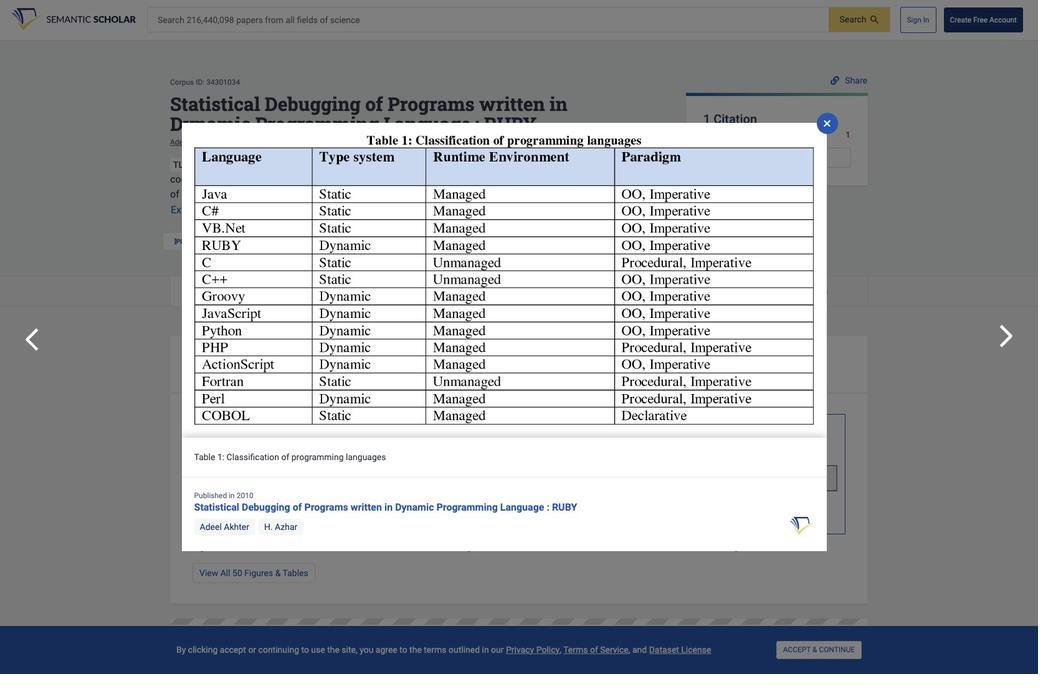 Task type: vqa. For each thing, say whether or not it's contained in the screenshot.
Semantic Scholar image
yes



Task type: locate. For each thing, give the bounding box(es) containing it.
0 horizontal spatial dynamic
[[170, 112, 251, 136]]

save to library button
[[283, 232, 351, 250]]

0 vertical spatial statistical
[[170, 92, 260, 116]]

for left programs
[[553, 158, 566, 170]]

0 vertical spatial :
[[476, 112, 480, 136]]

you
[[360, 645, 374, 655]]

debugging inside published in  2010 statistical debugging of programs written in dynamic programming language : ruby
[[242, 502, 290, 513]]

search up share
[[840, 14, 867, 24]]

to down despite
[[447, 188, 456, 200]]

0 vertical spatial statistical
[[412, 158, 455, 170]]

2010 inside statistical debugging of programs written in dynamic programming language : ruby main content
[[289, 138, 306, 146]]

debugging inside corpus id: 34301034 statistical debugging of programs written in dynamic programming language : ruby
[[265, 92, 361, 116]]

1 horizontal spatial from
[[307, 356, 336, 372]]

of up "identify"
[[463, 173, 472, 185]]

view all 50 figures & tables
[[200, 568, 309, 578]]

1 vertical spatial tables
[[266, 356, 304, 372]]

1 horizontal spatial for
[[553, 158, 566, 170]]

language for corpus id: 34301034 statistical debugging of programs written in dynamic programming language : ruby
[[384, 112, 471, 136]]

dynamic
[[170, 112, 251, 136], [395, 502, 434, 513]]

1 horizontal spatial h.
[[264, 522, 273, 532]]

: inside corpus id: 34301034 statistical debugging of programs written in dynamic programming language : ruby
[[476, 112, 480, 136]]

computer
[[315, 138, 348, 146]]

ruby inside published in  2010 statistical debugging of programs written in dynamic programming language : ruby
[[552, 502, 578, 513]]

1 inside table 1 link
[[350, 542, 355, 552]]

1 horizontal spatial dynamic
[[395, 502, 434, 513]]

2 for figure 2
[[486, 542, 491, 552]]

from left this
[[307, 356, 336, 372]]

1 horizontal spatial written
[[480, 92, 545, 116]]

0 horizontal spatial :
[[476, 112, 480, 136]]

1 vertical spatial published
[[194, 491, 227, 500]]

for
[[350, 158, 363, 170], [553, 158, 566, 170]]

0 vertical spatial dynamic
[[170, 112, 251, 136]]

1 vertical spatial debugging
[[228, 188, 274, 200]]

figures inside figures and tables link
[[203, 286, 232, 296]]

coded
[[170, 173, 198, 185]]

0 vertical spatial azhar
[[225, 138, 244, 146]]

sign in button
[[901, 7, 937, 33]]

2010 inside published in  2010 statistical debugging of programs written in dynamic programming language : ruby
[[237, 491, 254, 500]]

create for create alert
[[374, 236, 399, 246]]

None search field
[[147, 7, 891, 33]]

1 horizontal spatial language
[[501, 502, 545, 513]]

svg image inside share button
[[831, 76, 840, 85]]

research down technique
[[519, 173, 557, 185]]

programming
[[256, 112, 379, 136], [437, 502, 498, 513]]

2 table from the left
[[594, 542, 615, 552]]

terms
[[424, 645, 447, 655]]

h. inside statistical debugging of programs written in dynamic programming language : ruby main content
[[216, 138, 223, 146]]

figure 2
[[460, 542, 491, 552]]

svg image down share button
[[823, 119, 833, 129]]

adeel akhter link
[[170, 138, 212, 146], [194, 519, 255, 535]]

programs inside published in  2010 statistical debugging of programs written in dynamic programming language : ruby
[[305, 502, 348, 513]]

adeel akhter link up figure 1
[[194, 519, 255, 535]]

1 vertical spatial from
[[307, 356, 336, 372]]

search inside button
[[840, 14, 867, 24]]

adeel
[[170, 138, 189, 146], [200, 522, 222, 532]]

statistical up despite
[[412, 158, 455, 170]]

2
[[486, 542, 491, 552], [617, 542, 622, 552]]

to
[[447, 188, 456, 200], [315, 236, 322, 246], [302, 645, 309, 655], [400, 645, 408, 655]]

published in  2010 statistical debugging of programs written in dynamic programming language : ruby
[[194, 491, 578, 513]]

research up ruby on the left top
[[222, 158, 260, 170]]

figures for figures and tables
[[203, 286, 232, 296]]

1 horizontal spatial create
[[951, 16, 972, 24]]

0 vertical spatial language
[[384, 112, 471, 136]]

0 vertical spatial adeel
[[170, 138, 189, 146]]

0 vertical spatial figures
[[203, 286, 232, 296]]

programming inside this research provides guidelines for practicing statistical debugging technique for programs coded in ruby programming language and concludes that despite of extensive research in the field of statistical debugging and fault localization it is not possible to identify majority of the bugs. expand
[[235, 173, 295, 185]]

1 vertical spatial research
[[519, 173, 557, 185]]

h. right adeel akhter
[[264, 522, 273, 532]]

adeel for adeel akhter
[[200, 522, 222, 532]]

cite button
[[432, 232, 458, 250]]

table 1: classification of programming languages
[[194, 452, 388, 462]]

statistical down 34301034
[[170, 92, 260, 116]]

2 for table 2
[[617, 542, 622, 552]]

programming up 'computer'
[[256, 112, 379, 136]]

0 horizontal spatial programs
[[305, 502, 348, 513]]

0 vertical spatial 1 citation
[[704, 112, 758, 127]]

topics right by
[[193, 646, 232, 662]]

programming
[[235, 173, 295, 185], [292, 452, 344, 462]]

0 horizontal spatial akhter
[[191, 138, 212, 146]]

0 horizontal spatial from
[[265, 15, 284, 25]]

research
[[222, 158, 260, 170], [519, 173, 557, 185]]

written inside published in  2010 statistical debugging of programs written in dynamic programming language : ruby
[[351, 502, 382, 513]]

published inside statistical debugging of programs written in dynamic programming language : ruby main content
[[254, 138, 287, 146]]

our
[[491, 645, 504, 655]]

svg image left sign at the top of the page
[[871, 16, 879, 24]]

of up the h. azhar
[[293, 502, 302, 513]]

0 horizontal spatial language
[[384, 112, 471, 136]]

clicking
[[188, 645, 218, 655]]

written for corpus id: 34301034 statistical debugging of programs written in dynamic programming language : ruby
[[480, 92, 545, 116]]

1 vertical spatial dynamic
[[395, 502, 434, 513]]

published up adeel akhter
[[194, 491, 227, 500]]

3
[[754, 542, 759, 552]]

of
[[320, 15, 328, 25], [366, 92, 383, 116], [463, 173, 472, 185], [170, 188, 179, 200], [532, 188, 541, 200], [282, 452, 290, 462], [293, 502, 302, 513], [591, 645, 599, 655]]

published
[[254, 138, 287, 146], [194, 491, 227, 500]]

0 vertical spatial ruby
[[484, 112, 537, 136]]

0 horizontal spatial for
[[350, 158, 363, 170]]

azhar up the view all 50 figures & tables button
[[275, 522, 298, 532]]

statistical up adeel akhter
[[194, 502, 240, 513]]

2010 up adeel akhter
[[237, 491, 254, 500]]

figure inside figure 2 link
[[460, 542, 484, 552]]

for down "science"
[[350, 158, 363, 170]]

1 horizontal spatial adeel
[[200, 522, 222, 532]]

language inside published in  2010 statistical debugging of programs written in dynamic programming language : ruby
[[501, 502, 545, 513]]

programming inside corpus id: 34301034 statistical debugging of programs written in dynamic programming language : ruby
[[256, 112, 379, 136]]

programming down provides
[[235, 173, 295, 185]]

0 vertical spatial from
[[265, 15, 284, 25]]

2 vertical spatial tables
[[283, 568, 309, 578]]

0 vertical spatial published
[[254, 138, 287, 146]]

published up provides
[[254, 138, 287, 146]]

: for published in  2010 statistical debugging of programs written in dynamic programming language : ruby
[[547, 502, 550, 513]]

written inside corpus id: 34301034 statistical debugging of programs written in dynamic programming language : ruby
[[480, 92, 545, 116]]

azhar inside statistical debugging of programs written in dynamic programming language : ruby main content
[[225, 138, 244, 146]]

figure inside the figure 3 link
[[728, 542, 752, 552]]

0 vertical spatial tables
[[251, 286, 277, 296]]

this research provides guidelines for practicing statistical debugging technique for programs coded in ruby programming language and concludes that despite of extensive research in the field of statistical debugging and fault localization it is not possible to identify majority of the bugs. expand
[[170, 158, 611, 216]]

1 vertical spatial 1 citation
[[501, 286, 538, 296]]

dynamic inside published in  2010 statistical debugging of programs written in dynamic programming language : ruby
[[395, 502, 434, 513]]

in inside corpus id: 34301034 statistical debugging of programs written in dynamic programming language : ruby
[[550, 92, 568, 116]]

programming for corpus id: 34301034 statistical debugging of programs written in dynamic programming language : ruby
[[256, 112, 379, 136]]

license
[[682, 645, 712, 655]]

0 horizontal spatial 2010
[[237, 491, 254, 500]]

table 1 link
[[326, 414, 445, 553]]

0 horizontal spatial debugging
[[228, 188, 274, 200]]

table 2 link
[[594, 414, 713, 553]]

figure 2 link
[[460, 414, 579, 553]]

1 2 from the left
[[486, 542, 491, 552]]

dynamic inside corpus id: 34301034 statistical debugging of programs written in dynamic programming language : ruby
[[170, 112, 251, 136]]

cite
[[442, 236, 458, 246]]

programs inside corpus id: 34301034 statistical debugging of programs written in dynamic programming language : ruby
[[388, 92, 475, 116]]

1 vertical spatial 2010
[[237, 491, 254, 500]]

0 horizontal spatial azhar
[[225, 138, 244, 146]]

to right 'agree' at bottom
[[400, 645, 408, 655]]

policy
[[537, 645, 560, 655]]

debugging down ruby on the left top
[[228, 188, 274, 200]]

1 vertical spatial h. azhar link
[[259, 519, 303, 535]]

debugging up the h. azhar
[[242, 502, 290, 513]]

published for published in  2010 statistical debugging of programs written in dynamic programming language : ruby
[[194, 491, 227, 500]]

0 vertical spatial topics
[[367, 286, 393, 296]]

language inside corpus id: 34301034 statistical debugging of programs written in dynamic programming language : ruby
[[384, 112, 471, 136]]

0 vertical spatial programming
[[235, 173, 295, 185]]

0 vertical spatial written
[[480, 92, 545, 116]]

0 horizontal spatial table
[[326, 542, 348, 552]]

figures inside the view all 50 figures & tables button
[[245, 568, 273, 578]]

0 vertical spatial 2010
[[289, 138, 306, 146]]

, left dataset
[[629, 645, 631, 655]]

debugging up extensive
[[458, 158, 504, 170]]

2 2 from the left
[[617, 542, 622, 552]]

debugging for corpus id: 34301034 statistical debugging of programs written in dynamic programming language : ruby
[[265, 92, 361, 116]]

svg image
[[871, 16, 879, 24], [831, 76, 840, 85], [823, 119, 833, 129]]

the left bugs.
[[543, 188, 557, 200]]

view all 50 figures & tables button
[[193, 563, 315, 583]]

1 inside 1 citation link
[[501, 286, 506, 296]]

1 inside figure 1 link
[[219, 542, 224, 552]]

figure 3 link
[[728, 414, 846, 553]]

statistical inside corpus id: 34301034 statistical debugging of programs written in dynamic programming language : ruby
[[170, 92, 260, 116]]

of inside search field
[[320, 15, 328, 25]]

languages
[[346, 452, 386, 462]]

1 vertical spatial language
[[501, 502, 545, 513]]

the right use
[[328, 645, 340, 655]]

tables for figures and tables
[[251, 286, 277, 296]]

1 table from the left
[[326, 542, 348, 552]]

identify
[[458, 188, 491, 200]]

h. azhar link
[[216, 138, 244, 146], [259, 519, 303, 535]]

h. azhar link up the view all 50 figures & tables button
[[259, 519, 303, 535]]

1 vertical spatial statistical
[[182, 188, 225, 200]]

0 vertical spatial programs
[[388, 92, 475, 116]]

1
[[704, 112, 711, 127], [846, 130, 851, 140], [501, 286, 506, 296], [219, 542, 224, 552], [350, 542, 355, 552]]

table for table 1
[[326, 542, 348, 552]]

1 horizontal spatial programming
[[437, 502, 498, 513]]

svg image left share
[[831, 76, 840, 85]]

by clicking accept or continuing to use the site, you agree to the terms outlined in our privacy policy , terms of service , and dataset license
[[176, 645, 712, 655]]

ruby inside corpus id: 34301034 statistical debugging of programs written in dynamic programming language : ruby
[[484, 112, 537, 136]]

adeel akhter link for published in  2010
[[194, 519, 255, 535]]

1 vertical spatial programming
[[437, 502, 498, 513]]

statistical up expand
[[182, 188, 225, 200]]

: for corpus id: 34301034 statistical debugging of programs written in dynamic programming language : ruby
[[476, 112, 480, 136]]

akhter up this
[[191, 138, 212, 146]]

table for table 2
[[594, 542, 615, 552]]

, inside statistical debugging of programs written in dynamic programming language : ruby main content
[[212, 138, 214, 146]]

statistical for corpus id: 34301034 statistical debugging of programs written in dynamic programming language : ruby
[[170, 92, 260, 116]]

adeel akhter link up tldr
[[170, 138, 212, 146]]

0 vertical spatial programming
[[256, 112, 379, 136]]

from left all
[[265, 15, 284, 25]]

0 horizontal spatial create
[[374, 236, 399, 246]]

h. azhar link up this
[[216, 138, 244, 146]]

figure 3
[[728, 542, 759, 552]]

1 vertical spatial written
[[351, 502, 382, 513]]

of inside published in  2010 statistical debugging of programs written in dynamic programming language : ruby
[[293, 502, 302, 513]]

1 vertical spatial ruby
[[552, 502, 578, 513]]

adeel inside statistical debugging of programs written in dynamic programming language : ruby main content
[[170, 138, 189, 146]]

the left 'terms'
[[410, 645, 422, 655]]

3 figure from the left
[[728, 542, 752, 552]]

create inside statistical debugging of programs written in dynamic programming language : ruby main content
[[374, 236, 399, 246]]

banner containing search
[[0, 0, 1039, 40]]

tables inside button
[[283, 568, 309, 578]]

programming left languages
[[292, 452, 344, 462]]

of inside corpus id: 34301034 statistical debugging of programs written in dynamic programming language : ruby
[[366, 92, 383, 116]]

0 horizontal spatial adeel
[[170, 138, 189, 146]]

1 horizontal spatial 2
[[617, 542, 622, 552]]

concludes
[[359, 173, 405, 185]]

tables for figures and tables from this paper
[[266, 356, 304, 372]]

azhar up ruby on the left top
[[225, 138, 244, 146]]

debugging for published in  2010 statistical debugging of programs written in dynamic programming language : ruby
[[242, 502, 290, 513]]

tables
[[251, 286, 277, 296], [266, 356, 304, 372], [283, 568, 309, 578]]

of right fields
[[320, 15, 328, 25]]

and
[[340, 173, 357, 185], [277, 188, 294, 200], [234, 286, 249, 296], [240, 356, 263, 372], [633, 645, 647, 655]]

1 horizontal spatial :
[[547, 502, 550, 513]]

0 horizontal spatial search
[[158, 15, 185, 25]]

from
[[265, 15, 284, 25], [307, 356, 336, 372]]

akhter for adeel akhter , h. azhar
[[191, 138, 212, 146]]

1 horizontal spatial search
[[840, 14, 867, 24]]

2 figure from the left
[[460, 542, 484, 552]]

table 1
[[326, 542, 355, 552]]

0 horizontal spatial programming
[[256, 112, 379, 136]]

, up this
[[212, 138, 214, 146]]

citation
[[714, 112, 758, 127], [508, 286, 538, 296]]

2010 up provides
[[289, 138, 306, 146]]

privacy policy link
[[506, 645, 560, 655]]

0 horizontal spatial h. azhar link
[[216, 138, 244, 146]]

1 horizontal spatial ,
[[560, 645, 562, 655]]

free
[[974, 16, 988, 24]]

tldr
[[173, 159, 195, 169]]

0 vertical spatial svg image
[[871, 16, 879, 24]]

programming inside published in  2010 statistical debugging of programs written in dynamic programming language : ruby
[[437, 502, 498, 513]]

:
[[476, 112, 480, 136], [547, 502, 550, 513]]

search for search
[[840, 14, 867, 24]]

, left terms
[[560, 645, 562, 655]]

published inside published in  2010 statistical debugging of programs written in dynamic programming language : ruby
[[194, 491, 227, 500]]

akhter inside adeel akhter link
[[224, 522, 249, 532]]

search
[[840, 14, 867, 24], [158, 15, 185, 25]]

1 vertical spatial h.
[[264, 522, 273, 532]]

related papers
[[770, 286, 828, 296]]

from inside search field
[[265, 15, 284, 25]]

1 horizontal spatial programs
[[388, 92, 475, 116]]

2 vertical spatial svg image
[[823, 119, 833, 129]]

statistical
[[170, 92, 260, 116], [194, 502, 240, 513]]

from for tables
[[307, 356, 336, 372]]

1 vertical spatial adeel
[[200, 522, 222, 532]]

0 vertical spatial &
[[275, 568, 281, 578]]

topics
[[367, 286, 393, 296], [193, 646, 232, 662]]

1 vertical spatial figures
[[193, 356, 237, 372]]

1 horizontal spatial ruby
[[552, 502, 578, 513]]

none search field containing search
[[147, 7, 891, 33]]

0 horizontal spatial h.
[[216, 138, 223, 146]]

statistical debugging of programs written in dynamic programming language : ruby link
[[194, 502, 578, 513]]

programming up figure 2
[[437, 502, 498, 513]]

banner
[[0, 0, 1039, 40]]

computer science
[[315, 138, 376, 146]]

0 horizontal spatial &
[[275, 568, 281, 578]]

0 vertical spatial adeel akhter link
[[170, 138, 212, 146]]

statistical inside published in  2010 statistical debugging of programs written in dynamic programming language : ruby
[[194, 502, 240, 513]]

adeel up tldr button
[[170, 138, 189, 146]]

figure
[[193, 542, 217, 552], [460, 542, 484, 552], [728, 542, 752, 552]]

2 search from the left
[[158, 15, 185, 25]]

bth.diva-portal.org link
[[163, 232, 276, 250]]

to left use
[[302, 645, 309, 655]]

2 for from the left
[[553, 158, 566, 170]]

adeel up figure 1
[[200, 522, 222, 532]]

debugging up 'computer'
[[265, 92, 361, 116]]

1 vertical spatial debugging
[[242, 502, 290, 513]]

search left 216,440,098
[[158, 15, 185, 25]]

to right save
[[315, 236, 322, 246]]

methods
[[704, 130, 738, 140]]

: inside published in  2010 statistical debugging of programs written in dynamic programming language : ruby
[[547, 502, 550, 513]]

h. up this
[[216, 138, 223, 146]]

0 horizontal spatial figure
[[193, 542, 217, 552]]

accept
[[220, 645, 246, 655]]

in
[[550, 92, 568, 116], [200, 173, 208, 185], [559, 173, 567, 185], [229, 491, 235, 500], [385, 502, 393, 513], [482, 645, 489, 655]]

create alert button
[[363, 232, 421, 250]]

2 horizontal spatial figure
[[728, 542, 752, 552]]

outlined
[[449, 645, 480, 655]]

0 vertical spatial create
[[951, 16, 972, 24]]

1 vertical spatial :
[[547, 502, 550, 513]]

1 search from the left
[[840, 14, 867, 24]]

papers
[[236, 15, 263, 25]]

0 horizontal spatial 2
[[486, 542, 491, 552]]

akhter inside statistical debugging of programs written in dynamic programming language : ruby main content
[[191, 138, 212, 146]]

create left free
[[951, 16, 972, 24]]

papers
[[801, 286, 828, 296]]

none search field inside 'banner'
[[147, 7, 891, 33]]

1 horizontal spatial akhter
[[224, 522, 249, 532]]

adeel inside "figures carousel" dialog
[[200, 522, 222, 532]]

1 citation link
[[450, 276, 589, 306]]

to inside this research provides guidelines for practicing statistical debugging technique for programs coded in ruby programming language and concludes that despite of extensive research in the field of statistical debugging and fault localization it is not possible to identify majority of the bugs. expand
[[447, 188, 456, 200]]

topics down create alert button
[[367, 286, 393, 296]]

create inside 'banner'
[[951, 16, 972, 24]]

id:
[[196, 78, 205, 87]]

figure inside figure 1 link
[[193, 542, 217, 552]]

ruby
[[484, 112, 537, 136], [552, 502, 578, 513]]

all
[[221, 568, 231, 578]]

from inside statistical debugging of programs written in dynamic programming language : ruby main content
[[307, 356, 336, 372]]

of right classification on the left of the page
[[282, 452, 290, 462]]

create left alert on the left of page
[[374, 236, 399, 246]]

0 vertical spatial debugging
[[458, 158, 504, 170]]

topics link
[[310, 276, 449, 306]]

debugging
[[265, 92, 361, 116], [242, 502, 290, 513]]

1 horizontal spatial &
[[813, 646, 818, 654]]

debugging
[[458, 158, 504, 170], [228, 188, 274, 200]]

1 horizontal spatial citation
[[714, 112, 758, 127]]

generated
[[802, 649, 842, 659]]

1 vertical spatial statistical
[[194, 502, 240, 513]]

1 vertical spatial akhter
[[224, 522, 249, 532]]

2010
[[289, 138, 306, 146], [237, 491, 254, 500]]

akhter left the h. azhar
[[224, 522, 249, 532]]

1 figure from the left
[[193, 542, 217, 552]]

figure for figure 3
[[728, 542, 752, 552]]

1 vertical spatial citation
[[508, 286, 538, 296]]

continuing
[[259, 645, 299, 655]]

1 horizontal spatial 2010
[[289, 138, 306, 146]]

1 vertical spatial &
[[813, 646, 818, 654]]

of up "science"
[[366, 92, 383, 116]]

from for papers
[[265, 15, 284, 25]]

1 vertical spatial create
[[374, 236, 399, 246]]

&
[[275, 568, 281, 578], [813, 646, 818, 654]]



Task type: describe. For each thing, give the bounding box(es) containing it.
216,440,098
[[187, 15, 234, 25]]

practicing
[[366, 158, 409, 170]]

0 horizontal spatial research
[[222, 158, 260, 170]]

programs for corpus id: 34301034 statistical debugging of programs written in dynamic programming language : ruby
[[388, 92, 475, 116]]

terms of service link
[[564, 645, 629, 655]]

65 references link
[[590, 276, 729, 306]]

sign
[[908, 16, 922, 24]]

provides
[[263, 158, 300, 170]]

bth.diva-
[[193, 236, 226, 246]]

this
[[200, 158, 219, 170]]

dataset
[[650, 645, 680, 655]]

expand
[[171, 204, 204, 216]]

references
[[644, 286, 687, 296]]

paper
[[365, 356, 399, 372]]

methods citations link
[[704, 128, 775, 142]]

2 horizontal spatial ,
[[629, 645, 631, 655]]

published 2010
[[254, 138, 306, 146]]

localization
[[319, 188, 369, 200]]

field
[[586, 173, 605, 185]]

account
[[990, 16, 1018, 24]]

1 for from the left
[[350, 158, 363, 170]]

0 vertical spatial citation
[[714, 112, 758, 127]]

h. inside "figures carousel" dialog
[[264, 522, 273, 532]]

statistical debugging of programs written in dynamic programming language : ruby main content
[[0, 40, 1039, 674]]

1 horizontal spatial 1 citation
[[704, 112, 758, 127]]

save
[[294, 236, 312, 246]]

published for published 2010
[[254, 138, 287, 146]]

figures and tables from this paper
[[193, 356, 399, 372]]

bth.diva-portal.org
[[193, 236, 264, 246]]

language for published in  2010 statistical debugging of programs written in dynamic programming language : ruby
[[501, 502, 545, 513]]

figures carousel dialog
[[161, 113, 878, 551]]

figure for figure 2
[[460, 542, 484, 552]]

tldr button
[[170, 158, 198, 171]]

1 horizontal spatial h. azhar link
[[259, 519, 303, 535]]

dynamic for corpus id: 34301034 statistical debugging of programs written in dynamic programming language : ruby
[[170, 112, 251, 136]]

ai-
[[791, 649, 802, 659]]

0 horizontal spatial citation
[[508, 286, 538, 296]]

ruby for corpus id: 34301034 statistical debugging of programs written in dynamic programming language : ruby
[[484, 112, 537, 136]]

adeel for adeel akhter , h. azhar
[[170, 138, 189, 146]]

library
[[324, 236, 351, 246]]

portal.org
[[226, 236, 264, 246]]

h. azhar
[[264, 522, 298, 532]]

programming for published in  2010 statistical debugging of programs written in dynamic programming language : ruby
[[437, 502, 498, 513]]

0 horizontal spatial statistical
[[182, 188, 225, 200]]

search 216,440,098 papers from all fields of science
[[158, 15, 360, 25]]

accept & continue button
[[777, 641, 862, 659]]

figures and tables
[[203, 286, 277, 296]]

adeel akhter , h. azhar
[[170, 138, 244, 146]]

despite
[[427, 173, 460, 185]]

guidelines
[[303, 158, 348, 170]]

terms
[[564, 645, 588, 655]]

programs
[[568, 158, 611, 170]]

figure for figure 1
[[193, 542, 217, 552]]

or
[[248, 645, 256, 655]]

technique
[[507, 158, 551, 170]]

figures for figures and tables from this paper
[[193, 356, 237, 372]]

expand button
[[170, 202, 204, 218]]

to inside button
[[315, 236, 322, 246]]

language
[[297, 173, 338, 185]]

ruby
[[211, 173, 232, 185]]

ai-generated button
[[778, 646, 846, 662]]

create for create free account
[[951, 16, 972, 24]]

fault
[[296, 188, 316, 200]]

is
[[380, 188, 388, 200]]

svg image
[[782, 651, 788, 657]]

site,
[[342, 645, 358, 655]]

programs for published in  2010 statistical debugging of programs written in dynamic programming language : ruby
[[305, 502, 348, 513]]

azhar inside "figures carousel" dialog
[[275, 522, 298, 532]]

svg image inside search button
[[871, 16, 879, 24]]

save to library
[[294, 236, 351, 246]]

1 horizontal spatial research
[[519, 173, 557, 185]]

not
[[390, 188, 405, 200]]

34301034
[[207, 78, 240, 87]]

semantic scholar image
[[790, 517, 815, 535]]

homepage image
[[11, 8, 136, 31]]

in
[[924, 16, 930, 24]]

all
[[286, 15, 295, 25]]

bugs.
[[560, 188, 584, 200]]

fields
[[297, 15, 318, 25]]

majority
[[493, 188, 529, 200]]

0 horizontal spatial 1 citation
[[501, 286, 538, 296]]

& inside statistical debugging of programs written in dynamic programming language : ruby main content
[[275, 568, 281, 578]]

table 2
[[594, 542, 622, 552]]

service
[[601, 645, 629, 655]]

0 horizontal spatial topics
[[193, 646, 232, 662]]

statistical for published in  2010 statistical debugging of programs written in dynamic programming language : ruby
[[194, 502, 240, 513]]

search button
[[829, 8, 890, 32]]

programming inside "figures carousel" dialog
[[292, 452, 344, 462]]

akhter for adeel akhter
[[224, 522, 249, 532]]

1 horizontal spatial statistical
[[412, 158, 455, 170]]

share
[[846, 75, 868, 85]]

possible
[[407, 188, 444, 200]]

citations
[[740, 130, 775, 140]]

of down the coded
[[170, 188, 179, 200]]

create free account
[[951, 16, 1018, 24]]

written for published in  2010 statistical debugging of programs written in dynamic programming language : ruby
[[351, 502, 382, 513]]

dynamic for published in  2010 statistical debugging of programs written in dynamic programming language : ruby
[[395, 502, 434, 513]]

ruby for published in  2010 statistical debugging of programs written in dynamic programming language : ruby
[[552, 502, 578, 513]]

adeel akhter link for corpus id: 34301034
[[170, 138, 212, 146]]

figure 1 link
[[193, 414, 311, 553]]

by
[[176, 645, 186, 655]]

accept & continue
[[784, 646, 856, 654]]

65 references
[[632, 286, 687, 296]]

dataset license link
[[650, 645, 712, 655]]

view
[[200, 568, 218, 578]]

that
[[408, 173, 425, 185]]

1 horizontal spatial debugging
[[458, 158, 504, 170]]

create free account button
[[945, 7, 1024, 32]]

search for search 216,440,098 papers from all fields of science
[[158, 15, 185, 25]]

50
[[233, 568, 242, 578]]

of right the majority
[[532, 188, 541, 200]]

1:
[[218, 452, 225, 462]]

privacy
[[506, 645, 535, 655]]

it
[[372, 188, 378, 200]]

alert
[[401, 236, 420, 246]]

ai-generated
[[791, 649, 842, 659]]

this
[[339, 356, 362, 372]]

extensive
[[474, 173, 516, 185]]

the up bugs.
[[570, 173, 584, 185]]

of right terms
[[591, 645, 599, 655]]

65
[[632, 286, 641, 296]]



